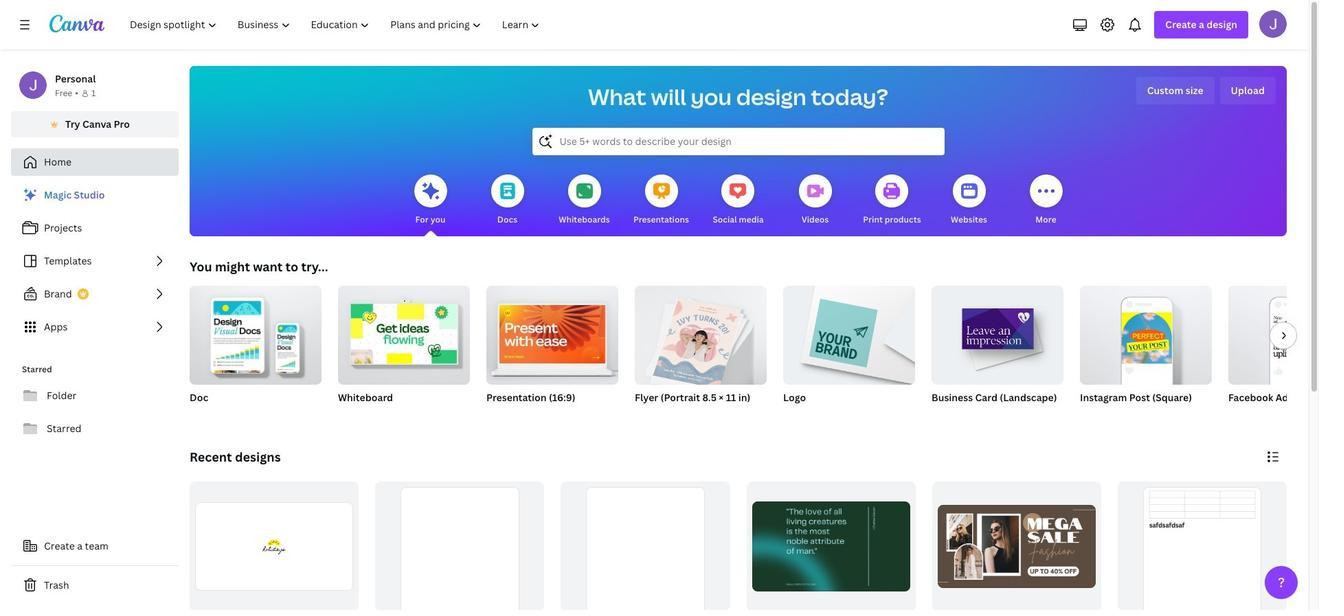 Task type: locate. For each thing, give the bounding box(es) containing it.
None search field
[[532, 128, 945, 155]]

group
[[190, 280, 322, 422], [190, 280, 322, 385], [338, 280, 470, 422], [338, 280, 470, 385], [487, 280, 619, 422], [487, 280, 619, 385], [932, 280, 1064, 422], [932, 280, 1064, 385], [1080, 280, 1212, 422], [1080, 280, 1212, 385], [635, 286, 767, 422], [784, 286, 915, 422], [1229, 286, 1320, 422], [1229, 286, 1320, 385], [190, 482, 359, 610], [375, 482, 545, 610], [932, 482, 1102, 610], [1118, 482, 1287, 610]]

jacob simon image
[[1260, 10, 1287, 38]]

list
[[11, 181, 179, 341]]



Task type: describe. For each thing, give the bounding box(es) containing it.
top level navigation element
[[121, 11, 552, 38]]

Search search field
[[560, 129, 917, 155]]



Task type: vqa. For each thing, say whether or not it's contained in the screenshot.
list
yes



